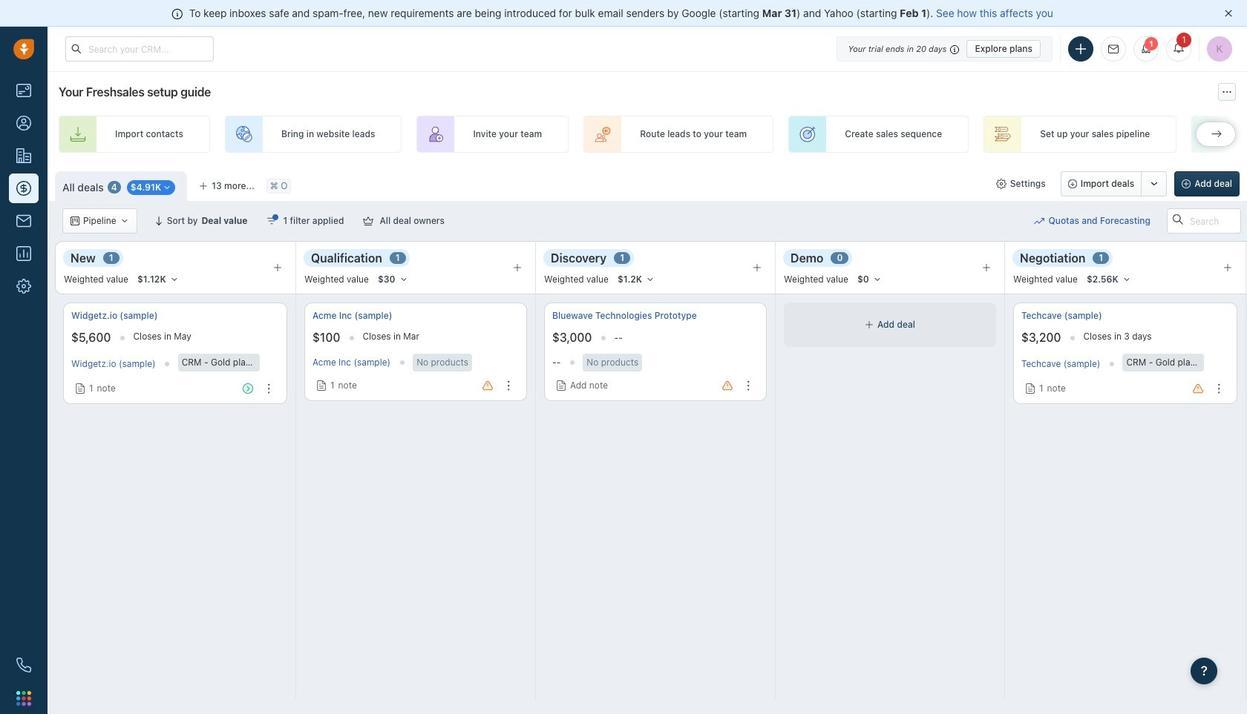 Task type: locate. For each thing, give the bounding box(es) containing it.
container_wx8msf4aqz5i3rn1 image
[[163, 184, 172, 193], [363, 216, 374, 226], [120, 217, 129, 226], [316, 381, 327, 391]]

Search field
[[1167, 209, 1241, 234]]

group
[[1061, 171, 1167, 197]]

phone image
[[16, 659, 31, 673]]

send email image
[[1108, 44, 1119, 54]]

container_wx8msf4aqz5i3rn1 image
[[996, 179, 1006, 189], [267, 216, 277, 226], [1034, 216, 1045, 226], [71, 217, 79, 226], [865, 321, 874, 330], [556, 381, 566, 391], [75, 384, 85, 394], [1025, 384, 1036, 394]]

freshworks switcher image
[[16, 692, 31, 707]]



Task type: describe. For each thing, give the bounding box(es) containing it.
phone element
[[9, 651, 39, 681]]

Search your CRM... text field
[[65, 36, 214, 62]]

close image
[[1225, 10, 1232, 17]]



